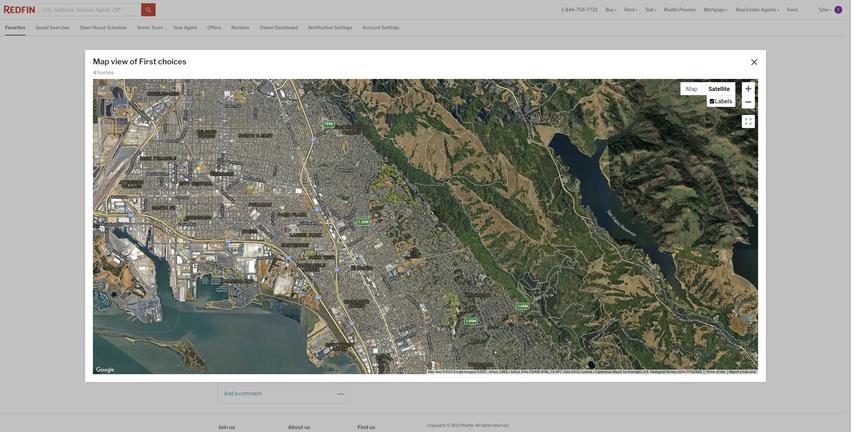 Task type: describe. For each thing, give the bounding box(es) containing it.
opc,
[[556, 370, 563, 374]]

1 photo of 629 beloit ave, kensington, ca 94708 image from the left
[[226, 111, 358, 200]]

3 beds
[[224, 216, 238, 222]]

©
[[447, 423, 450, 428]]

add a comment button for $1,300,000
[[502, 241, 541, 247]]

hot home
[[503, 115, 520, 119]]

premier
[[680, 7, 697, 12]]

map data ©2023 google  imagery ©2023 , airbus, cnes / airbus, data csumb sfml, ca opc, data usgs, landsat / copernicus, maxar technologies, u.s. geological survey, usda/fpac/geo
[[428, 370, 703, 374]]

1.65m
[[518, 304, 528, 308]]

us for join us
[[229, 424, 235, 431]]

use
[[720, 370, 726, 374]]

settings for notification settings
[[335, 25, 352, 30]]

view for view on map
[[601, 95, 612, 101]]

759-
[[577, 7, 587, 12]]

feed
[[788, 7, 798, 12]]

find us
[[358, 424, 375, 431]]

carol
[[513, 224, 523, 229]]

1
[[237, 241, 239, 247]]

view on map
[[601, 95, 628, 101]]

0 vertical spatial of
[[130, 57, 138, 66]]

2 photo of 5712 solano ave, richmond, ca 94805 image from the left
[[218, 111, 350, 200]]

3,034
[[265, 366, 278, 372]]

beds for $1,300,000
[[506, 216, 516, 222]]

2 photo of 50 lenox rd, kensington, ca 94707 image from the left
[[218, 261, 350, 350]]

landsat
[[581, 370, 593, 374]]

map for a
[[743, 370, 749, 374]]

1-844-759-7732 link
[[562, 7, 598, 12]]

open sat, 1pm to 4pm
[[224, 115, 262, 119]]

rd,
[[242, 375, 248, 380]]

cerrito,
[[534, 224, 547, 229]]

favorites
[[5, 25, 25, 30]]

1 / from the left
[[509, 370, 510, 374]]

comment for $1,649,000
[[378, 241, 401, 247]]

account settings link
[[363, 20, 400, 35]]

favorite button image for $1,849,000
[[336, 355, 345, 364]]

2 baths
[[381, 216, 397, 222]]

2.5
[[242, 216, 248, 222]]

report a map error link
[[730, 370, 757, 374]]

el
[[530, 224, 533, 229]]

1 photo of 7004 carol ct, el cerrito, ca 94530 image from the left
[[366, 111, 497, 200]]

7732
[[587, 7, 598, 12]]

2 airbus, from the left
[[511, 370, 521, 374]]

1 horizontal spatial homes
[[313, 95, 328, 101]]

report
[[730, 370, 739, 374]]

usgs,
[[571, 370, 580, 374]]

1,583
[[265, 216, 277, 222]]

open
[[224, 115, 234, 119]]

1.85m
[[466, 319, 476, 323]]

view 1 comment
[[224, 241, 264, 247]]

add a comment button for $1,649,000
[[363, 241, 402, 247]]

629 beloit ave, kensington, ca 94708
[[363, 224, 433, 229]]

homes inside map view of first choices dialog
[[97, 70, 114, 76]]

offers
[[208, 25, 221, 30]]

2,280
[[539, 216, 552, 222]]

terms of use link
[[707, 370, 726, 374]]

google image
[[95, 366, 116, 374]]

1 data from the left
[[522, 370, 529, 374]]

saved searches link
[[36, 20, 70, 35]]

ca for $1,649,000
[[414, 224, 419, 229]]

beloit
[[371, 224, 382, 229]]

1 airbus, from the left
[[489, 370, 499, 374]]

ft for $1,300,000
[[559, 216, 563, 222]]

house
[[92, 25, 106, 30]]

2.5 baths
[[242, 216, 261, 222]]

ft for $1,849,000
[[285, 366, 288, 372]]

sq for $799,000
[[278, 216, 283, 222]]

report a map error
[[730, 370, 757, 374]]

join us
[[218, 424, 235, 431]]

home tours link
[[137, 20, 163, 35]]

3 photo of 629 beloit ave, kensington, ca 94708 image from the left
[[489, 111, 620, 200]]

1,583 sq ft
[[265, 216, 287, 222]]

comment for $1,300,000
[[517, 241, 541, 247]]

first
[[139, 57, 157, 66]]

2 photo of 629 beloit ave, kensington, ca 94708 image from the left
[[358, 111, 489, 200]]

baths for $1,300,000
[[524, 216, 536, 222]]

notification
[[309, 25, 334, 30]]

ca for $1,849,000
[[271, 375, 276, 380]]

filter
[[281, 95, 292, 101]]

saved searches
[[36, 25, 70, 30]]

7004
[[502, 224, 512, 229]]

:
[[233, 95, 234, 101]]

7004 carol ct, el cerrito, ca 94530
[[502, 224, 567, 229]]

ft for $1,649,000
[[420, 216, 423, 222]]

add for $1,300,000
[[502, 241, 512, 247]]

view on map button
[[593, 91, 628, 105]]

baths for $799,000
[[249, 216, 261, 222]]

844-
[[566, 7, 577, 12]]

baths for $1,649,000
[[385, 216, 397, 222]]

view for view 1 comment
[[224, 241, 236, 247]]

2 data from the left
[[564, 370, 571, 374]]

home
[[510, 115, 520, 119]]

owner
[[260, 25, 274, 30]]

user photo image
[[835, 6, 843, 14]]

owner dashboard
[[260, 25, 298, 30]]

baths for $1,849,000
[[249, 366, 261, 372]]

sort
[[224, 95, 233, 101]]

4pm
[[255, 115, 262, 119]]

favorite button checkbox
[[336, 205, 345, 214]]

open house schedule
[[80, 25, 127, 30]]

map for on
[[619, 95, 628, 101]]

terms of use
[[707, 370, 726, 374]]

primary list
[[218, 79, 246, 85]]

richmond,
[[256, 224, 275, 229]]

2 ©2023 from the left
[[477, 370, 487, 374]]

3 photo of 50 lenox rd, kensington, ca 94707 image from the left
[[350, 261, 481, 350]]

redfin premier button
[[661, 0, 701, 20]]

reserved.
[[493, 423, 509, 428]]

add a comment button for $1,849,000
[[224, 391, 262, 397]]

view
[[111, 57, 128, 66]]

csumb
[[529, 370, 540, 374]]

beds for $1,849,000
[[228, 366, 238, 372]]

notification settings
[[309, 25, 352, 30]]

kensington, for $1,649,000
[[391, 224, 413, 229]]

map for map
[[686, 85, 698, 92]]

satellite button
[[704, 82, 736, 95]]

5712 solano ave, richmond, ca 94805
[[224, 224, 295, 229]]

technologies,
[[623, 370, 643, 374]]

2,280 sq ft
[[539, 216, 563, 222]]

redfin
[[665, 7, 679, 12]]

add for $1,849,000
[[224, 391, 234, 397]]

5
[[224, 366, 227, 372]]

3 for 3 baths
[[520, 216, 523, 222]]

$1,849,000
[[224, 356, 257, 363]]

1 photo of 50 lenox rd, kensington, ca 94707 image from the left
[[87, 261, 219, 350]]

sat,
[[234, 115, 241, 119]]

open
[[80, 25, 91, 30]]

ca for $799,000
[[276, 224, 281, 229]]

us for find us
[[370, 424, 375, 431]]

a for $1,649,000
[[374, 241, 377, 247]]

4 homes inside map view of first choices dialog
[[93, 70, 114, 76]]

settings for account settings
[[382, 25, 400, 30]]

dashboard
[[275, 25, 298, 30]]

view 1 comment button
[[224, 241, 264, 247]]

2
[[381, 216, 384, 222]]

searches
[[50, 25, 70, 30]]

sq for $1,849,000
[[279, 366, 284, 372]]



Task type: locate. For each thing, give the bounding box(es) containing it.
redfin premier
[[665, 7, 697, 12]]

4 beds up 7004
[[502, 216, 516, 222]]

about us
[[288, 424, 310, 431]]

1 horizontal spatial add a comment
[[363, 241, 401, 247]]

2,335
[[400, 216, 413, 222]]

0 horizontal spatial /
[[509, 370, 510, 374]]

view inside button
[[601, 95, 612, 101]]

date
[[235, 95, 245, 101]]

sort : date added
[[224, 95, 260, 101]]

0 horizontal spatial 3
[[224, 216, 227, 222]]

map for map data ©2023 google  imagery ©2023 , airbus, cnes / airbus, data csumb sfml, ca opc, data usgs, landsat / copernicus, maxar technologies, u.s. geological survey, usda/fpac/geo
[[428, 370, 435, 374]]

4 beds up 629
[[363, 216, 377, 222]]

3 up 5712
[[224, 216, 227, 222]]

owner dashboard link
[[260, 20, 298, 35]]

usda/fpac/geo
[[678, 370, 703, 374]]

2 horizontal spatial add a comment button
[[502, 241, 541, 247]]

account
[[363, 25, 381, 30]]

add a comment button down 'beloit'
[[363, 241, 402, 247]]

labels checkbox item
[[708, 96, 735, 106]]

photo of 7004 carol ct, el cerrito, ca 94530 image
[[366, 111, 497, 200], [497, 111, 628, 200], [628, 111, 760, 200]]

join
[[218, 424, 228, 431]]

a down 'beloit'
[[374, 241, 377, 247]]

3 up carol
[[520, 216, 523, 222]]

2 us from the left
[[305, 424, 310, 431]]

your agent
[[173, 25, 197, 30]]

1 ave, from the left
[[247, 224, 255, 229]]

2,335 sq ft
[[400, 216, 423, 222]]

of right view
[[130, 57, 138, 66]]

4 beds for $1,300,000
[[502, 216, 516, 222]]

a down carol
[[513, 241, 516, 247]]

2 horizontal spatial add a comment
[[502, 241, 541, 247]]

ave, down 2 baths
[[383, 224, 391, 229]]

airbus, right ','
[[489, 370, 499, 374]]

2 horizontal spatial map
[[686, 85, 698, 92]]

u.s.
[[644, 370, 650, 374]]

favorite button image
[[336, 205, 345, 214], [615, 205, 623, 214]]

3 for 3 beds
[[224, 216, 227, 222]]

94708
[[420, 224, 433, 229]]

1 horizontal spatial view
[[601, 95, 612, 101]]

a for $1,849,000
[[235, 391, 238, 397]]

map view of first choices dialog
[[71, 50, 820, 384]]

1 settings from the left
[[335, 25, 352, 30]]

2 4 beds from the left
[[502, 216, 516, 222]]

list
[[239, 79, 246, 85]]

ca down 2,280 sq ft
[[548, 224, 554, 229]]

1 horizontal spatial ave,
[[383, 224, 391, 229]]

add for $1,649,000
[[363, 241, 373, 247]]

1 vertical spatial homes
[[313, 95, 328, 101]]

survey,
[[667, 370, 677, 374]]

maxar
[[613, 370, 622, 374]]

beds up 7004
[[506, 216, 516, 222]]

1 horizontal spatial airbus,
[[511, 370, 521, 374]]

1 horizontal spatial favorite button checkbox
[[475, 205, 484, 214]]

ft up 94707
[[285, 366, 288, 372]]

map for map view of first choices
[[93, 57, 109, 66]]

baths up el
[[524, 216, 536, 222]]

0 horizontal spatial favorite button checkbox
[[336, 355, 345, 364]]

error
[[750, 370, 757, 374]]

1pm
[[242, 115, 249, 119]]

0 vertical spatial homes
[[97, 70, 114, 76]]

0 vertical spatial favorite button image
[[475, 205, 484, 214]]

50 lenox rd, kensington, ca 94707
[[224, 375, 290, 380]]

comment down 629 beloit ave, kensington, ca 94708
[[378, 241, 401, 247]]

sq right '1,583'
[[278, 216, 283, 222]]

on
[[613, 95, 618, 101]]

map
[[93, 57, 109, 66], [686, 85, 698, 92], [428, 370, 435, 374]]

/ right cnes
[[509, 370, 510, 374]]

1 horizontal spatial favorite button image
[[615, 205, 623, 214]]

City, Address, School, Agent, ZIP search field
[[39, 3, 141, 16]]

1 ©2023 from the left
[[443, 370, 453, 374]]

baths
[[249, 216, 261, 222], [385, 216, 397, 222], [524, 216, 536, 222], [249, 366, 261, 372]]

ave, for $1,649,000
[[383, 224, 391, 229]]

favorite button image for $1,300,000
[[615, 205, 623, 214]]

favorite button image for $799,000
[[336, 205, 345, 214]]

favorite button checkbox for $1,649,000
[[475, 205, 484, 214]]

hot
[[503, 115, 510, 119]]

1 horizontal spatial of
[[716, 370, 719, 374]]

4 beds
[[363, 216, 377, 222], [502, 216, 516, 222]]

0 horizontal spatial of
[[130, 57, 138, 66]]

map region
[[71, 50, 820, 384]]

2 settings from the left
[[382, 25, 400, 30]]

tours
[[151, 25, 163, 30]]

0 horizontal spatial favorite button image
[[336, 205, 345, 214]]

ca left opc,
[[551, 370, 555, 374]]

5 beds
[[224, 366, 238, 372]]

1 horizontal spatial kensington,
[[391, 224, 413, 229]]

ave, down 2.5 baths
[[247, 224, 255, 229]]

beds up 'beloit'
[[367, 216, 377, 222]]

menu bar inside map view of first choices dialog
[[681, 82, 736, 107]]

ave,
[[247, 224, 255, 229], [383, 224, 391, 229]]

ct,
[[524, 224, 529, 229]]

comment down rd,
[[239, 391, 262, 397]]

1 horizontal spatial 3
[[520, 216, 523, 222]]

3,034 sq ft
[[265, 366, 288, 372]]

comment
[[241, 241, 264, 247], [378, 241, 401, 247], [517, 241, 541, 247], [239, 391, 262, 397]]

a down lenox
[[235, 391, 238, 397]]

beds for $799,000
[[228, 216, 238, 222]]

1 horizontal spatial data
[[564, 370, 571, 374]]

/ right landsat
[[593, 370, 595, 374]]

1-844-759-7732
[[562, 7, 598, 12]]

kensington, down 2,335
[[391, 224, 413, 229]]

baths up 5712 solano ave, richmond, ca 94805
[[249, 216, 261, 222]]

add a comment down carol
[[502, 241, 541, 247]]

add a comment down rd,
[[224, 391, 262, 397]]

0 horizontal spatial add a comment
[[224, 391, 262, 397]]

0 horizontal spatial kensington,
[[249, 375, 270, 380]]

1 vertical spatial map
[[686, 85, 698, 92]]

0 vertical spatial kensington,
[[391, 224, 413, 229]]

add down 50
[[224, 391, 234, 397]]

3.5
[[242, 366, 248, 372]]

ft up 94530
[[559, 216, 563, 222]]

kensington,
[[391, 224, 413, 229], [249, 375, 270, 380]]

2 horizontal spatial add
[[502, 241, 512, 247]]

add a comment down 'beloit'
[[363, 241, 401, 247]]

0 horizontal spatial ©2023
[[443, 370, 453, 374]]

sq up 94707
[[279, 366, 284, 372]]

add a comment button down rd,
[[224, 391, 262, 397]]

map left data on the right bottom of page
[[428, 370, 435, 374]]

favorite button checkbox for $1,849,000
[[336, 355, 345, 364]]

sq for $1,300,000
[[553, 216, 558, 222]]

1 horizontal spatial favorite button image
[[475, 205, 484, 214]]

0 horizontal spatial settings
[[335, 25, 352, 30]]

comment right 1
[[241, 241, 264, 247]]

home tours
[[137, 25, 163, 30]]

sq up 94530
[[553, 216, 558, 222]]

1 vertical spatial 4 homes
[[309, 95, 328, 101]]

cnes
[[500, 370, 508, 374]]

ca down 3,034
[[271, 375, 276, 380]]

us right join at the bottom left
[[229, 424, 235, 431]]

$1,649,000
[[363, 206, 396, 212]]

a for $1,300,000
[[513, 241, 516, 247]]

choices
[[158, 57, 187, 66]]

copyright: © 2023 redfin. all rights reserved.
[[427, 423, 509, 428]]

5712
[[224, 224, 233, 229]]

1 horizontal spatial settings
[[382, 25, 400, 30]]

1 vertical spatial kensington,
[[249, 375, 270, 380]]

1 photo of 5712 solano ave, richmond, ca 94805 image from the left
[[87, 111, 219, 200]]

data
[[436, 370, 442, 374]]

us for about us
[[305, 424, 310, 431]]

0 vertical spatial view
[[601, 95, 612, 101]]

2 horizontal spatial us
[[370, 424, 375, 431]]

schedule
[[107, 25, 127, 30]]

settings right notification
[[335, 25, 352, 30]]

0 horizontal spatial ave,
[[247, 224, 255, 229]]

4 beds for $1,649,000
[[363, 216, 377, 222]]

kensington, for $1,849,000
[[249, 375, 270, 380]]

$799,000
[[224, 206, 253, 212]]

1 vertical spatial map
[[743, 370, 749, 374]]

799k
[[325, 122, 333, 126]]

1 favorite button image from the left
[[336, 205, 345, 214]]

account settings
[[363, 25, 400, 30]]

airbus, right cnes
[[511, 370, 521, 374]]

rights
[[481, 423, 492, 428]]

0 horizontal spatial airbus,
[[489, 370, 499, 374]]

4 homes down view
[[93, 70, 114, 76]]

©2023 left ','
[[477, 370, 487, 374]]

50
[[224, 375, 229, 380]]

1 vertical spatial view
[[224, 241, 236, 247]]

a right report
[[740, 370, 742, 374]]

baths up 50 lenox rd, kensington, ca 94707
[[249, 366, 261, 372]]

ft up 94708 at the bottom of page
[[420, 216, 423, 222]]

0 horizontal spatial homes
[[97, 70, 114, 76]]

$1,300,000
[[502, 206, 536, 212]]

1.30m
[[358, 220, 369, 224]]

0 horizontal spatial view
[[224, 241, 236, 247]]

a inside map view of first choices dialog
[[740, 370, 742, 374]]

homes down view
[[97, 70, 114, 76]]

view left on
[[601, 95, 612, 101]]

reviews link
[[232, 20, 249, 35]]

google
[[454, 370, 464, 374]]

sq for $1,649,000
[[414, 216, 419, 222]]

3 us from the left
[[370, 424, 375, 431]]

add a comment
[[363, 241, 401, 247], [502, 241, 541, 247], [224, 391, 262, 397]]

of left use
[[716, 370, 719, 374]]

map view of first choices element
[[93, 57, 743, 66]]

1 horizontal spatial /
[[593, 370, 595, 374]]

4 inside map view of first choices dialog
[[93, 70, 96, 76]]

kensington, down 3.5 baths
[[249, 375, 270, 380]]

0 vertical spatial 4 homes
[[93, 70, 114, 76]]

2 vertical spatial map
[[428, 370, 435, 374]]

homes
[[97, 70, 114, 76], [313, 95, 328, 101]]

1 horizontal spatial ©2023
[[477, 370, 487, 374]]

lenox
[[230, 375, 241, 380]]

settings right account
[[382, 25, 400, 30]]

data right opc,
[[564, 370, 571, 374]]

us right find
[[370, 424, 375, 431]]

1 vertical spatial of
[[716, 370, 719, 374]]

1 vertical spatial favorite button image
[[336, 355, 345, 364]]

copernicus,
[[596, 370, 613, 374]]

©2023 right data on the right bottom of page
[[443, 370, 453, 374]]

favorite button image for $1,649,000
[[475, 205, 484, 214]]

,
[[488, 370, 488, 374]]

map inside map view of first choices dialog
[[743, 370, 749, 374]]

your
[[173, 25, 183, 30]]

comment for $799,000
[[241, 241, 264, 247]]

1 3 from the left
[[224, 216, 227, 222]]

notification settings link
[[309, 20, 352, 35]]

2 / from the left
[[593, 370, 595, 374]]

comment down el
[[517, 241, 541, 247]]

homes up "799k"
[[313, 95, 328, 101]]

baths right 2
[[385, 216, 397, 222]]

ca inside map view of first choices dialog
[[551, 370, 555, 374]]

favorite button checkbox
[[475, 205, 484, 214], [615, 205, 623, 214], [336, 355, 345, 364]]

ca down the 1,583 sq ft
[[276, 224, 281, 229]]

1 horizontal spatial add a comment button
[[363, 241, 402, 247]]

favorite button checkbox for $1,300,000
[[615, 205, 623, 214]]

map right on
[[619, 95, 628, 101]]

menu bar
[[681, 82, 736, 107]]

map inside popup button
[[686, 85, 698, 92]]

beds right 5
[[228, 366, 238, 372]]

us
[[229, 424, 235, 431], [305, 424, 310, 431], [370, 424, 375, 431]]

0 horizontal spatial data
[[522, 370, 529, 374]]

comment for $1,849,000
[[239, 391, 262, 397]]

add down 629
[[363, 241, 373, 247]]

2023
[[451, 423, 461, 428]]

1 horizontal spatial map
[[743, 370, 749, 374]]

1 horizontal spatial us
[[305, 424, 310, 431]]

1 us from the left
[[229, 424, 235, 431]]

view left 1
[[224, 241, 236, 247]]

0 horizontal spatial 4 homes
[[93, 70, 114, 76]]

all
[[476, 423, 480, 428]]

0 horizontal spatial map
[[619, 95, 628, 101]]

2 favorite button image from the left
[[615, 205, 623, 214]]

0 horizontal spatial us
[[229, 424, 235, 431]]

94530
[[554, 224, 567, 229]]

ca down "2,335 sq ft"
[[414, 224, 419, 229]]

2 ave, from the left
[[383, 224, 391, 229]]

map view of first choices
[[93, 57, 187, 66]]

add a comment for $1,300,000
[[502, 241, 541, 247]]

redfin.
[[462, 423, 475, 428]]

photo of 50 lenox rd, kensington, ca 94707 image
[[87, 261, 219, 350], [218, 261, 350, 350], [350, 261, 481, 350]]

add a comment button down carol
[[502, 241, 541, 247]]

solano
[[234, 224, 246, 229]]

0 horizontal spatial add
[[224, 391, 234, 397]]

ft up 94805
[[284, 216, 287, 222]]

2 3 from the left
[[520, 216, 523, 222]]

94707
[[277, 375, 290, 380]]

photo of 629 beloit ave, kensington, ca 94708 image
[[226, 111, 358, 200], [358, 111, 489, 200], [489, 111, 620, 200]]

ave, for $799,000
[[247, 224, 255, 229]]

1 horizontal spatial 4 homes
[[309, 95, 328, 101]]

4 homes up "799k"
[[309, 95, 328, 101]]

3 photo of 5712 solano ave, richmond, ca 94805 image from the left
[[350, 111, 481, 200]]

0 horizontal spatial favorite button image
[[336, 355, 345, 364]]

beds up 5712
[[228, 216, 238, 222]]

1 horizontal spatial map
[[428, 370, 435, 374]]

ft for $799,000
[[284, 216, 287, 222]]

3 photo of 7004 carol ct, el cerrito, ca 94530 image from the left
[[628, 111, 760, 200]]

sq right 2,335
[[414, 216, 419, 222]]

1 horizontal spatial 4 beds
[[502, 216, 516, 222]]

map inside 'view on map' button
[[619, 95, 628, 101]]

add a comment for $1,649,000
[[363, 241, 401, 247]]

submit search image
[[146, 7, 151, 13]]

map left view
[[93, 57, 109, 66]]

map button
[[681, 82, 704, 95]]

sfml,
[[541, 370, 550, 374]]

favorites link
[[5, 20, 25, 35]]

map left satellite
[[686, 85, 698, 92]]

data left csumb
[[522, 370, 529, 374]]

0 horizontal spatial map
[[93, 57, 109, 66]]

2 horizontal spatial favorite button checkbox
[[615, 205, 623, 214]]

favorite button image
[[475, 205, 484, 214], [336, 355, 345, 364]]

beds for $1,649,000
[[367, 216, 377, 222]]

1 horizontal spatial add
[[363, 241, 373, 247]]

airbus,
[[489, 370, 499, 374], [511, 370, 521, 374]]

0 horizontal spatial add a comment button
[[224, 391, 262, 397]]

map left 'error'
[[743, 370, 749, 374]]

geological
[[651, 370, 666, 374]]

0 vertical spatial map
[[619, 95, 628, 101]]

us right about
[[305, 424, 310, 431]]

0 vertical spatial map
[[93, 57, 109, 66]]

photo of 5712 solano ave, richmond, ca 94805 image
[[87, 111, 219, 200], [218, 111, 350, 200], [350, 111, 481, 200]]

add a comment for $1,849,000
[[224, 391, 262, 397]]

2 photo of 7004 carol ct, el cerrito, ca 94530 image from the left
[[497, 111, 628, 200]]

4
[[93, 70, 96, 76], [309, 95, 312, 101], [363, 216, 366, 222], [502, 216, 505, 222]]

menu bar containing map
[[681, 82, 736, 107]]

1 4 beds from the left
[[363, 216, 377, 222]]

0 horizontal spatial 4 beds
[[363, 216, 377, 222]]

add down 7004
[[502, 241, 512, 247]]

add a comment button
[[363, 241, 402, 247], [502, 241, 541, 247], [224, 391, 262, 397]]



Task type: vqa. For each thing, say whether or not it's contained in the screenshot.
2
yes



